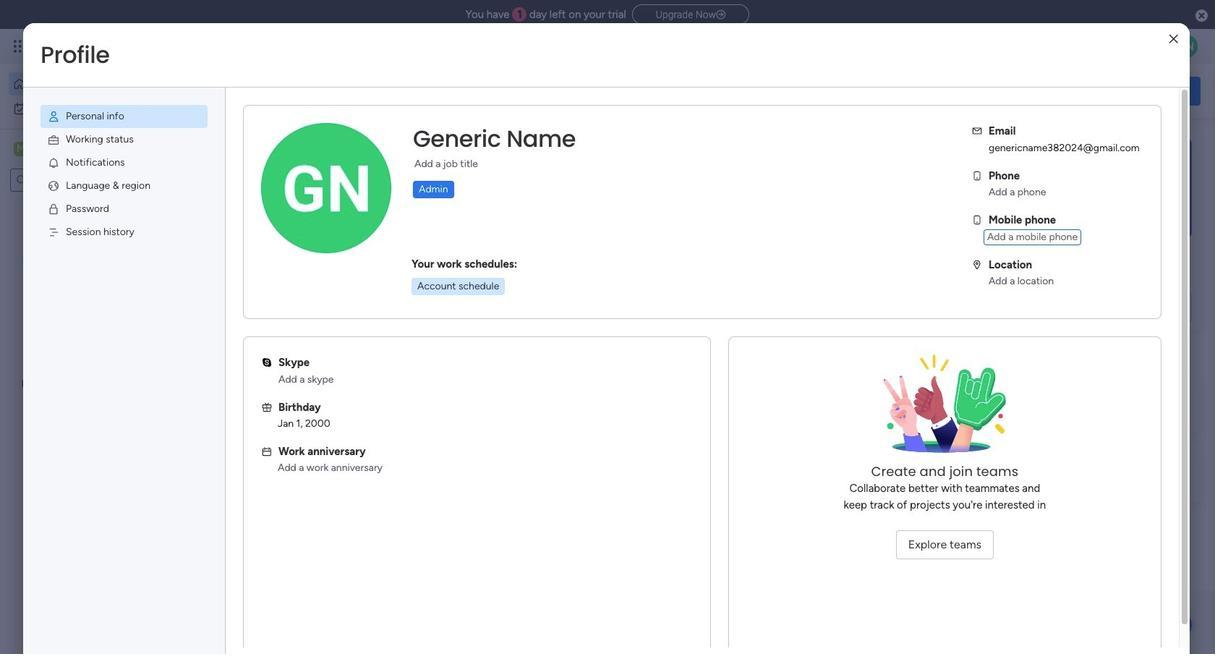 Task type: locate. For each thing, give the bounding box(es) containing it.
1 vertical spatial option
[[9, 97, 176, 120]]

0 vertical spatial workspace image
[[14, 141, 28, 157]]

close recently visited image
[[224, 147, 241, 164]]

component image
[[481, 316, 494, 329]]

no teams image
[[873, 355, 1018, 463]]

2 option from the top
[[9, 97, 176, 120]]

language & region image
[[47, 179, 60, 192]]

session history image
[[47, 226, 60, 239]]

workspace image
[[14, 141, 28, 157], [247, 466, 282, 500]]

select product image
[[13, 39, 27, 54]]

Search in workspace field
[[30, 172, 103, 189]]

option
[[9, 72, 176, 96], [9, 97, 176, 120]]

4 menu item from the top
[[41, 174, 208, 198]]

working status image
[[47, 133, 60, 146]]

workspace image inside workspace selection element
[[14, 141, 28, 157]]

getting started element
[[984, 374, 1201, 432]]

2 menu item from the top
[[41, 128, 208, 151]]

option up personal info image
[[9, 72, 176, 96]]

1 vertical spatial workspace image
[[247, 466, 282, 500]]

0 horizontal spatial workspace image
[[14, 141, 28, 157]]

Add a mobile phone field
[[984, 229, 1082, 245]]

option up workspace selection element
[[9, 97, 176, 120]]

menu menu
[[23, 88, 225, 261]]

None field
[[410, 124, 580, 154]]

menu item
[[41, 105, 208, 128], [41, 128, 208, 151], [41, 151, 208, 174], [41, 174, 208, 198], [41, 198, 208, 221], [41, 221, 208, 244]]

dapulse close image
[[1196, 9, 1209, 23]]

0 vertical spatial option
[[9, 72, 176, 96]]

password image
[[47, 203, 60, 216]]



Task type: vqa. For each thing, say whether or not it's contained in the screenshot.
Password image
yes



Task type: describe. For each thing, give the bounding box(es) containing it.
templates image image
[[997, 138, 1188, 238]]

1 option from the top
[[9, 72, 176, 96]]

workspace selection element
[[14, 140, 121, 159]]

v2 bolt switch image
[[1109, 83, 1117, 99]]

clear search image
[[105, 173, 119, 187]]

1 horizontal spatial workspace image
[[247, 466, 282, 500]]

5 menu item from the top
[[41, 198, 208, 221]]

3 menu item from the top
[[41, 151, 208, 174]]

quick search results list box
[[224, 164, 949, 356]]

close image
[[1170, 34, 1179, 45]]

v2 user feedback image
[[996, 83, 1007, 99]]

component image
[[242, 316, 255, 329]]

generic name image
[[1175, 35, 1198, 58]]

public board image
[[481, 293, 497, 309]]

open update feed (inbox) image
[[224, 373, 241, 391]]

add to favorites image
[[432, 293, 446, 308]]

1 menu item from the top
[[41, 105, 208, 128]]

public board image
[[242, 293, 258, 309]]

personal info image
[[47, 110, 60, 123]]

dapulse rightstroke image
[[717, 9, 726, 20]]

6 menu item from the top
[[41, 221, 208, 244]]

close my workspaces image
[[224, 422, 241, 440]]

notifications image
[[47, 156, 60, 169]]



